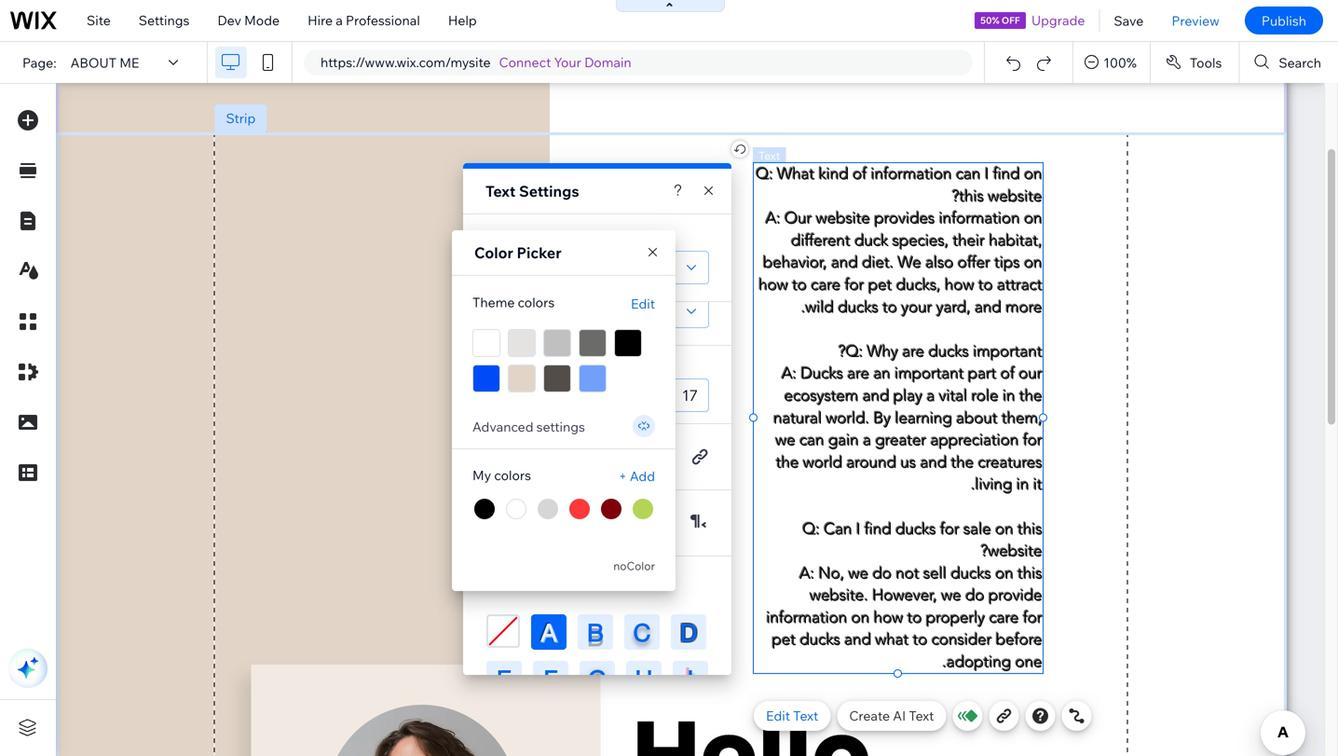 Task type: vqa. For each thing, say whether or not it's contained in the screenshot.
middle Marketing
no



Task type: locate. For each thing, give the bounding box(es) containing it.
a
[[336, 12, 343, 28]]

(px)
[[542, 360, 565, 376]]

g button
[[580, 661, 615, 696]]

off
[[1002, 14, 1021, 26]]

edit left create
[[766, 708, 791, 724]]

0 vertical spatial colors
[[518, 294, 555, 310]]

nocolor
[[614, 559, 655, 573]]

100% button
[[1074, 42, 1150, 83]]

edit text
[[766, 708, 819, 724]]

colors for my colors
[[494, 467, 531, 483]]

colors down paragraph
[[518, 294, 555, 310]]

hire
[[308, 12, 333, 28]]

text right ai
[[909, 708, 935, 724]]

edit
[[631, 296, 655, 312], [766, 708, 791, 724]]

about
[[70, 54, 117, 71]]

1 vertical spatial edit
[[766, 708, 791, 724]]

colors right "my"
[[494, 467, 531, 483]]

preview
[[1172, 12, 1220, 29]]

i
[[688, 665, 694, 693]]

e button
[[487, 661, 522, 696]]

create ai text
[[850, 708, 935, 724]]

edit for edit text
[[766, 708, 791, 724]]

avenir light
[[498, 302, 581, 321]]

settings
[[537, 419, 585, 435]]

h button
[[627, 661, 662, 696]]

text
[[486, 182, 516, 200], [794, 708, 819, 724], [909, 708, 935, 724]]

about me
[[70, 54, 139, 71]]

text up style
[[486, 182, 516, 200]]

ai
[[893, 708, 906, 724]]

+ add
[[619, 468, 655, 484]]

connect
[[499, 54, 551, 70]]

publish button
[[1245, 7, 1324, 34]]

my colors
[[473, 467, 531, 483]]

color picker
[[475, 243, 562, 262]]

text left create
[[794, 708, 819, 724]]

0 vertical spatial settings
[[139, 12, 190, 28]]

0 horizontal spatial text
[[486, 182, 516, 200]]

b
[[587, 618, 604, 646]]

h
[[635, 665, 653, 693]]

50% off
[[981, 14, 1021, 26]]

d
[[680, 618, 698, 646]]

1 vertical spatial colors
[[494, 467, 531, 483]]

hire a professional
[[308, 12, 420, 28]]

advanced
[[473, 419, 534, 435]]

publish
[[1262, 12, 1307, 29]]

settings
[[139, 12, 190, 28], [519, 182, 580, 200]]

mode
[[244, 12, 280, 28]]

None text field
[[648, 379, 709, 412]]

f button
[[533, 661, 569, 696]]

100%
[[1104, 54, 1137, 71]]

1 vertical spatial settings
[[519, 182, 580, 200]]

+
[[619, 468, 627, 484]]

upgrade
[[1032, 12, 1086, 28]]

font
[[486, 360, 513, 376]]

f
[[544, 665, 558, 693]]

preview button
[[1158, 0, 1234, 41]]

style
[[486, 228, 517, 245]]

1 horizontal spatial edit
[[766, 708, 791, 724]]

0 horizontal spatial edit
[[631, 296, 655, 312]]

paragraph
[[498, 258, 570, 277]]

a
[[541, 618, 557, 646]]

save button
[[1101, 0, 1158, 41]]

help
[[448, 12, 477, 28]]

1 horizontal spatial text
[[794, 708, 819, 724]]

paragraph 1
[[498, 258, 581, 277]]

size
[[516, 360, 539, 376]]

settings up me
[[139, 12, 190, 28]]

colors
[[518, 294, 555, 310], [494, 467, 531, 483]]

e
[[497, 665, 512, 693]]

my
[[473, 467, 492, 483]]

avenir
[[498, 302, 542, 321]]

settings up "picker"
[[519, 182, 580, 200]]

0 vertical spatial edit
[[631, 296, 655, 312]]

edit right light
[[631, 296, 655, 312]]



Task type: describe. For each thing, give the bounding box(es) containing it.
theme colors
[[473, 294, 555, 310]]

edit for edit
[[631, 296, 655, 312]]

tooltip image
[[704, 357, 721, 374]]

i button
[[673, 661, 709, 696]]

d button
[[671, 614, 707, 650]]

colors for theme colors
[[518, 294, 555, 310]]

dev mode
[[218, 12, 280, 28]]

your
[[554, 54, 582, 70]]

add
[[630, 468, 655, 484]]

me
[[120, 54, 139, 71]]

50%
[[981, 14, 1000, 26]]

g
[[588, 665, 607, 693]]

light
[[545, 302, 581, 321]]

create
[[850, 708, 890, 724]]

dev
[[218, 12, 241, 28]]

edit button
[[631, 296, 655, 312]]

strip
[[226, 110, 256, 126]]

https://www.wix.com/mysite connect your domain
[[321, 54, 632, 70]]

1
[[574, 258, 581, 277]]

save
[[1115, 12, 1144, 29]]

picker
[[517, 243, 562, 262]]

search button
[[1240, 42, 1339, 83]]

domain
[[585, 54, 632, 70]]

color
[[475, 243, 514, 262]]

a button
[[531, 614, 567, 650]]

1 horizontal spatial settings
[[519, 182, 580, 200]]

search
[[1279, 54, 1322, 71]]

text settings
[[486, 182, 580, 200]]

c
[[634, 618, 651, 646]]

0 horizontal spatial settings
[[139, 12, 190, 28]]

tools button
[[1151, 42, 1239, 83]]

https://www.wix.com/mysite
[[321, 54, 491, 70]]

tools
[[1190, 54, 1223, 71]]

b button
[[578, 614, 613, 650]]

c button
[[625, 614, 660, 650]]

site
[[87, 12, 111, 28]]

+ add button
[[619, 468, 655, 485]]

font size (px)
[[486, 360, 565, 376]]

theme
[[473, 294, 515, 310]]

professional
[[346, 12, 420, 28]]

advanced settings
[[473, 419, 585, 435]]

2 horizontal spatial text
[[909, 708, 935, 724]]



